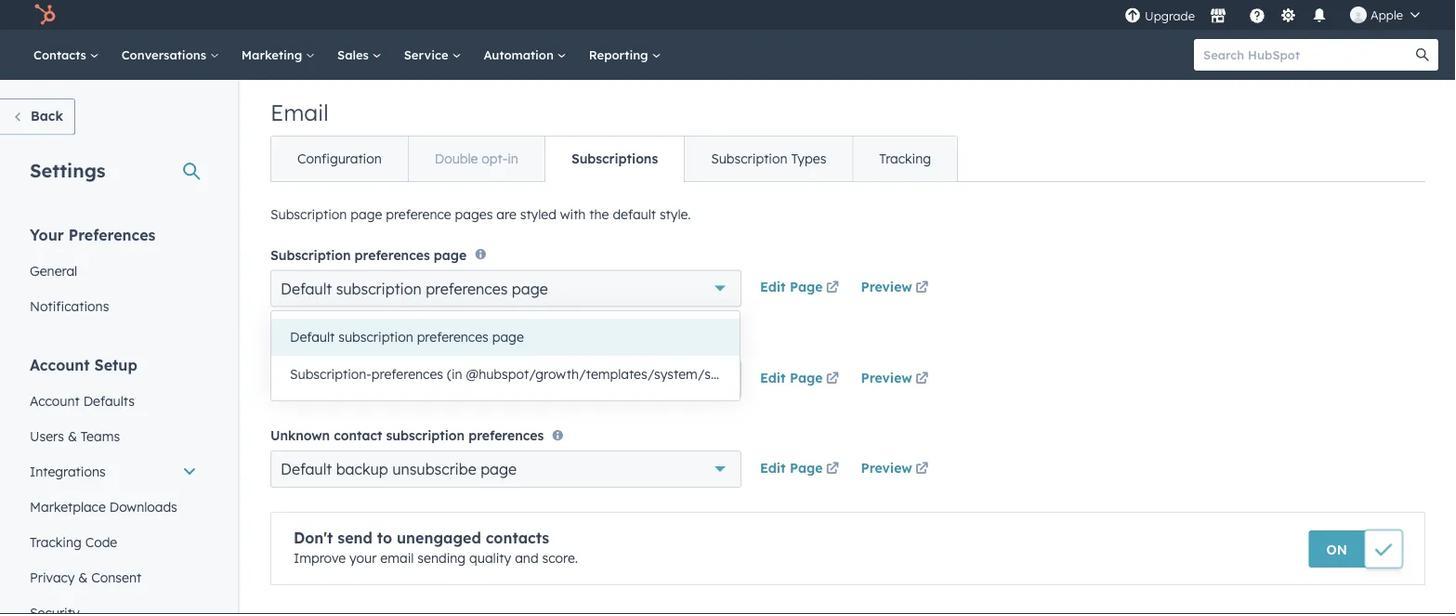 Task type: vqa. For each thing, say whether or not it's contained in the screenshot.
type
no



Task type: locate. For each thing, give the bounding box(es) containing it.
1 edit from the top
[[760, 279, 786, 295]]

2 preview from the top
[[861, 369, 913, 386]]

default subscription preferences page inside dropdown button
[[281, 279, 548, 298]]

1 vertical spatial account
[[30, 393, 80, 409]]

subscription-preferences (in @hubspot/growth/templates/system/subscription-preferences.html) button
[[271, 356, 891, 393]]

are
[[497, 206, 517, 223]]

apple button
[[1340, 0, 1432, 30]]

your
[[30, 225, 64, 244]]

preview link for default subscription confirmation page
[[861, 368, 932, 390]]

default subscription preferences page down subscription preferences page
[[281, 279, 548, 298]]

marketplace downloads
[[30, 499, 177, 515]]

subscription down subscription preferences page
[[336, 279, 422, 298]]

0 vertical spatial preview
[[861, 279, 913, 295]]

preferences up (in
[[417, 329, 489, 345]]

account for account defaults
[[30, 393, 80, 409]]

bob builder image
[[1351, 7, 1367, 23]]

2 vertical spatial edit
[[760, 460, 786, 476]]

2 vertical spatial page
[[790, 460, 823, 476]]

default up subscription-
[[290, 329, 335, 345]]

3 page from the top
[[790, 460, 823, 476]]

default up the unknown
[[281, 370, 332, 388]]

0 vertical spatial account
[[30, 356, 90, 374]]

confirmation inside popup button
[[426, 370, 516, 388]]

0 vertical spatial edit
[[760, 279, 786, 295]]

navigation
[[271, 136, 959, 182]]

1 vertical spatial page
[[790, 369, 823, 386]]

preview for default backup unsubscribe page
[[861, 460, 913, 476]]

confirmation for update
[[404, 337, 487, 353]]

1 preview link from the top
[[861, 277, 932, 300]]

& right privacy in the left bottom of the page
[[78, 569, 88, 586]]

edit
[[760, 279, 786, 295], [760, 369, 786, 386], [760, 460, 786, 476]]

preview link
[[861, 277, 932, 300], [861, 368, 932, 390], [861, 458, 932, 481]]

edit page for default subscription preferences page
[[760, 279, 823, 295]]

preferences down subscription update confirmation page
[[372, 366, 443, 383]]

1 vertical spatial preview
[[861, 369, 913, 386]]

subscription inside dropdown button
[[336, 279, 422, 298]]

0 vertical spatial page
[[790, 279, 823, 295]]

2 vertical spatial preview
[[861, 460, 913, 476]]

0 horizontal spatial tracking
[[30, 534, 82, 550]]

edit for default subscription confirmation page
[[760, 369, 786, 386]]

users & teams
[[30, 428, 120, 444]]

edit page for default subscription confirmation page
[[760, 369, 823, 386]]

& for privacy
[[78, 569, 88, 586]]

service link
[[393, 30, 473, 80]]

account setup
[[30, 356, 137, 374]]

1 horizontal spatial &
[[78, 569, 88, 586]]

tracking
[[880, 151, 932, 167], [30, 534, 82, 550]]

general link
[[19, 253, 208, 289]]

default for default backup unsubscribe page
[[281, 460, 332, 479]]

2 vertical spatial edit page link
[[760, 458, 843, 481]]

1 vertical spatial edit
[[760, 369, 786, 386]]

update
[[355, 337, 400, 353]]

settings link
[[1277, 5, 1301, 25]]

subscription-preferences (in @hubspot/growth/templates/system/subscription-preferences.html)
[[290, 366, 891, 383]]

default inside dropdown button
[[281, 279, 332, 298]]

subscription types link
[[684, 137, 853, 181]]

consent
[[91, 569, 141, 586]]

1 vertical spatial confirmation
[[426, 370, 516, 388]]

style.
[[660, 206, 691, 223]]

settings
[[30, 159, 106, 182]]

preferences
[[355, 247, 430, 263], [426, 279, 508, 298], [417, 329, 489, 345], [372, 366, 443, 383], [469, 428, 544, 444]]

don't
[[294, 529, 333, 548]]

subscription
[[711, 151, 788, 167], [271, 206, 347, 223], [271, 247, 351, 263], [271, 337, 351, 353]]

account up 'users'
[[30, 393, 80, 409]]

preferences.html)
[[785, 366, 891, 383]]

edit page
[[760, 279, 823, 295], [760, 369, 823, 386], [760, 460, 823, 476]]

page for default subscription preferences page
[[790, 279, 823, 295]]

1 vertical spatial preview link
[[861, 368, 932, 390]]

list box
[[271, 311, 891, 401]]

& right 'users'
[[68, 428, 77, 444]]

sales
[[337, 47, 372, 62]]

default down the unknown
[[281, 460, 332, 479]]

0 vertical spatial preview link
[[861, 277, 932, 300]]

edit for default subscription preferences page
[[760, 279, 786, 295]]

subscription
[[336, 279, 422, 298], [339, 329, 413, 345], [336, 370, 422, 388], [386, 428, 465, 444]]

unknown
[[271, 428, 330, 444]]

default subscription preferences page button
[[271, 270, 742, 307]]

0 vertical spatial default subscription preferences page
[[281, 279, 548, 298]]

2 edit page link from the top
[[760, 368, 843, 390]]

2 preview link from the top
[[861, 368, 932, 390]]

2 account from the top
[[30, 393, 80, 409]]

tracking for tracking
[[880, 151, 932, 167]]

default subscription preferences page
[[281, 279, 548, 298], [290, 329, 524, 345]]

default inside button
[[290, 329, 335, 345]]

unsubscribe
[[392, 460, 477, 479]]

edit page link for default subscription preferences page
[[760, 277, 843, 300]]

tracking code
[[30, 534, 117, 550]]

1 vertical spatial tracking
[[30, 534, 82, 550]]

default down subscription preferences page
[[281, 279, 332, 298]]

&
[[68, 428, 77, 444], [78, 569, 88, 586]]

back link
[[0, 99, 75, 135]]

1 page from the top
[[790, 279, 823, 295]]

subscription preferences page
[[271, 247, 467, 263]]

hubspot image
[[33, 4, 56, 26]]

subscription up subscription-
[[339, 329, 413, 345]]

0 vertical spatial edit page link
[[760, 277, 843, 300]]

in
[[508, 151, 519, 167]]

users & teams link
[[19, 419, 208, 454]]

link opens in a new window image
[[826, 282, 839, 295], [916, 368, 929, 390], [916, 373, 929, 386], [916, 458, 929, 481], [826, 463, 839, 476]]

menu
[[1123, 0, 1434, 30]]

default subscription preferences page inside button
[[290, 329, 524, 345]]

3 edit from the top
[[760, 460, 786, 476]]

0 vertical spatial tracking
[[880, 151, 932, 167]]

1 preview from the top
[[861, 279, 913, 295]]

confirmation
[[404, 337, 487, 353], [426, 370, 516, 388]]

subscription for subscription update confirmation page
[[271, 337, 351, 353]]

page inside default subscription preferences page button
[[492, 329, 524, 345]]

notifications image
[[1312, 8, 1328, 25]]

edit page for default backup unsubscribe page
[[760, 460, 823, 476]]

general
[[30, 263, 77, 279]]

preview
[[861, 279, 913, 295], [861, 369, 913, 386], [861, 460, 913, 476]]

0 vertical spatial confirmation
[[404, 337, 487, 353]]

upgrade
[[1145, 8, 1195, 24]]

your preferences element
[[19, 225, 208, 324]]

1 vertical spatial edit page link
[[760, 368, 843, 390]]

privacy
[[30, 569, 75, 586]]

preferences up default subscription preferences page button
[[426, 279, 508, 298]]

styled
[[520, 206, 557, 223]]

2 edit from the top
[[760, 369, 786, 386]]

2 page from the top
[[790, 369, 823, 386]]

confirmation down default subscription preferences page button
[[426, 370, 516, 388]]

preferences down preference at top
[[355, 247, 430, 263]]

link opens in a new window image
[[826, 277, 839, 300], [916, 277, 929, 300], [916, 282, 929, 295], [826, 368, 839, 390], [826, 373, 839, 386], [826, 458, 839, 481], [916, 463, 929, 476]]

email
[[271, 99, 329, 126]]

link opens in a new window image for default subscription preferences page edit page link
[[826, 282, 839, 295]]

privacy & consent
[[30, 569, 141, 586]]

back
[[31, 108, 63, 124]]

notifications button
[[1304, 0, 1336, 30]]

the
[[590, 206, 609, 223]]

contact
[[334, 428, 382, 444]]

3 preview from the top
[[861, 460, 913, 476]]

account up account defaults on the bottom left of page
[[30, 356, 90, 374]]

tracking inside 'link'
[[30, 534, 82, 550]]

1 horizontal spatial tracking
[[880, 151, 932, 167]]

0 horizontal spatial &
[[68, 428, 77, 444]]

account defaults
[[30, 393, 135, 409]]

1 edit page link from the top
[[760, 277, 843, 300]]

conversations
[[122, 47, 210, 62]]

2 edit page from the top
[[760, 369, 823, 386]]

types
[[792, 151, 827, 167]]

edit page link
[[760, 277, 843, 300], [760, 368, 843, 390], [760, 458, 843, 481]]

preview for default subscription confirmation page
[[861, 369, 913, 386]]

1 account from the top
[[30, 356, 90, 374]]

2 vertical spatial edit page
[[760, 460, 823, 476]]

default for default subscription preferences page
[[281, 279, 332, 298]]

preferences up default backup unsubscribe page popup button
[[469, 428, 544, 444]]

double opt-in link
[[408, 137, 545, 181]]

preview link for default backup unsubscribe page
[[861, 458, 932, 481]]

1 vertical spatial default subscription preferences page
[[290, 329, 524, 345]]

3 edit page from the top
[[760, 460, 823, 476]]

default
[[281, 279, 332, 298], [290, 329, 335, 345], [281, 370, 332, 388], [281, 460, 332, 479]]

page
[[790, 279, 823, 295], [790, 369, 823, 386], [790, 460, 823, 476]]

don't send to unengaged contacts improve your email sending quality and score.
[[294, 529, 578, 567]]

1 edit page from the top
[[760, 279, 823, 295]]

account
[[30, 356, 90, 374], [30, 393, 80, 409]]

on
[[1327, 542, 1348, 558]]

& for users
[[68, 428, 77, 444]]

preferences inside dropdown button
[[426, 279, 508, 298]]

3 preview link from the top
[[861, 458, 932, 481]]

2 vertical spatial preview link
[[861, 458, 932, 481]]

1 vertical spatial edit page
[[760, 369, 823, 386]]

settings image
[[1281, 8, 1297, 25]]

3 edit page link from the top
[[760, 458, 843, 481]]

search image
[[1417, 48, 1430, 61]]

1 vertical spatial &
[[78, 569, 88, 586]]

with
[[560, 206, 586, 223]]

subscription down update
[[336, 370, 422, 388]]

0 vertical spatial &
[[68, 428, 77, 444]]

score.
[[542, 550, 578, 567]]

configuration link
[[271, 137, 408, 181]]

link opens in a new window image inside preview link
[[916, 373, 929, 386]]

page inside default backup unsubscribe page popup button
[[481, 460, 517, 479]]

confirmation up (in
[[404, 337, 487, 353]]

default subscription preferences page up default subscription confirmation page
[[290, 329, 524, 345]]

0 vertical spatial edit page
[[760, 279, 823, 295]]



Task type: describe. For each thing, give the bounding box(es) containing it.
integrations button
[[19, 454, 208, 489]]

account setup element
[[19, 355, 208, 614]]

default for default subscription confirmation page
[[281, 370, 332, 388]]

default backup unsubscribe page
[[281, 460, 517, 479]]

double
[[435, 151, 478, 167]]

preview for default subscription preferences page
[[861, 279, 913, 295]]

sending
[[418, 550, 466, 567]]

unknown contact subscription preferences
[[271, 428, 544, 444]]

service
[[404, 47, 452, 62]]

confirmation for subscription
[[426, 370, 516, 388]]

default subscription confirmation page button
[[271, 360, 742, 398]]

edit for default backup unsubscribe page
[[760, 460, 786, 476]]

contacts
[[486, 529, 550, 548]]

subscriptions link
[[545, 137, 684, 181]]

subscription for subscription types
[[711, 151, 788, 167]]

Search HubSpot search field
[[1195, 39, 1422, 71]]

subscription for subscription page preference pages are styled with the default style.
[[271, 206, 347, 223]]

@hubspot/growth/templates/system/subscription-
[[466, 366, 785, 383]]

double opt-in
[[435, 151, 519, 167]]

reporting link
[[578, 30, 673, 80]]

help button
[[1242, 0, 1274, 30]]

subscription-
[[290, 366, 372, 383]]

page inside default subscription preferences page dropdown button
[[512, 279, 548, 298]]

default subscription confirmation page
[[281, 370, 556, 388]]

default subscription preferences page button
[[271, 319, 740, 356]]

automation
[[484, 47, 558, 62]]

send
[[338, 529, 373, 548]]

subscription inside button
[[339, 329, 413, 345]]

marketing link
[[230, 30, 326, 80]]

privacy & consent link
[[19, 560, 208, 595]]

marketplace
[[30, 499, 106, 515]]

preferences inside button
[[372, 366, 443, 383]]

your
[[350, 550, 377, 567]]

help image
[[1249, 8, 1266, 25]]

preferences
[[69, 225, 156, 244]]

default
[[613, 206, 656, 223]]

defaults
[[83, 393, 135, 409]]

preview link for default subscription preferences page
[[861, 277, 932, 300]]

marketplaces image
[[1210, 8, 1227, 25]]

sales link
[[326, 30, 393, 80]]

(in
[[447, 366, 463, 383]]

setup
[[94, 356, 137, 374]]

edit page link for default backup unsubscribe page
[[760, 458, 843, 481]]

contacts
[[33, 47, 90, 62]]

opt-
[[482, 151, 508, 167]]

hubspot link
[[22, 4, 70, 26]]

marketplace downloads link
[[19, 489, 208, 525]]

configuration
[[297, 151, 382, 167]]

navigation containing configuration
[[271, 136, 959, 182]]

backup
[[336, 460, 388, 479]]

apple
[[1371, 7, 1404, 22]]

subscription inside popup button
[[336, 370, 422, 388]]

teams
[[81, 428, 120, 444]]

conversations link
[[110, 30, 230, 80]]

to
[[377, 529, 392, 548]]

notifications
[[30, 298, 109, 314]]

downloads
[[109, 499, 177, 515]]

integrations
[[30, 463, 106, 480]]

account defaults link
[[19, 383, 208, 419]]

preference
[[386, 206, 452, 223]]

marketing
[[242, 47, 306, 62]]

notifications link
[[19, 289, 208, 324]]

pages
[[455, 206, 493, 223]]

marketplaces button
[[1199, 0, 1238, 30]]

menu containing apple
[[1123, 0, 1434, 30]]

subscription update confirmation page
[[271, 337, 524, 353]]

link opens in a new window image for default subscription confirmation page's preview link
[[916, 373, 929, 386]]

improve
[[294, 550, 346, 567]]

link opens in a new window image for edit page link related to default backup unsubscribe page
[[826, 463, 839, 476]]

subscription for subscription preferences page
[[271, 247, 351, 263]]

default backup unsubscribe page button
[[271, 451, 742, 488]]

page inside default subscription confirmation page popup button
[[520, 370, 556, 388]]

subscription page preference pages are styled with the default style.
[[271, 206, 691, 223]]

tracking for tracking code
[[30, 534, 82, 550]]

and
[[515, 550, 539, 567]]

subscription up unsubscribe
[[386, 428, 465, 444]]

tracking link
[[853, 137, 958, 181]]

list box containing default subscription preferences page
[[271, 311, 891, 401]]

page for default subscription confirmation page
[[790, 369, 823, 386]]

automation link
[[473, 30, 578, 80]]

subscriptions
[[572, 151, 658, 167]]

quality
[[470, 550, 512, 567]]

edit page link for default subscription confirmation page
[[760, 368, 843, 390]]

search button
[[1407, 39, 1439, 71]]

upgrade image
[[1125, 8, 1142, 25]]

reporting
[[589, 47, 652, 62]]

subscription types
[[711, 151, 827, 167]]

unengaged
[[397, 529, 481, 548]]

page for default backup unsubscribe page
[[790, 460, 823, 476]]

code
[[85, 534, 117, 550]]

preferences inside button
[[417, 329, 489, 345]]

tracking code link
[[19, 525, 208, 560]]

users
[[30, 428, 64, 444]]

your preferences
[[30, 225, 156, 244]]

account for account setup
[[30, 356, 90, 374]]

email
[[381, 550, 414, 567]]



